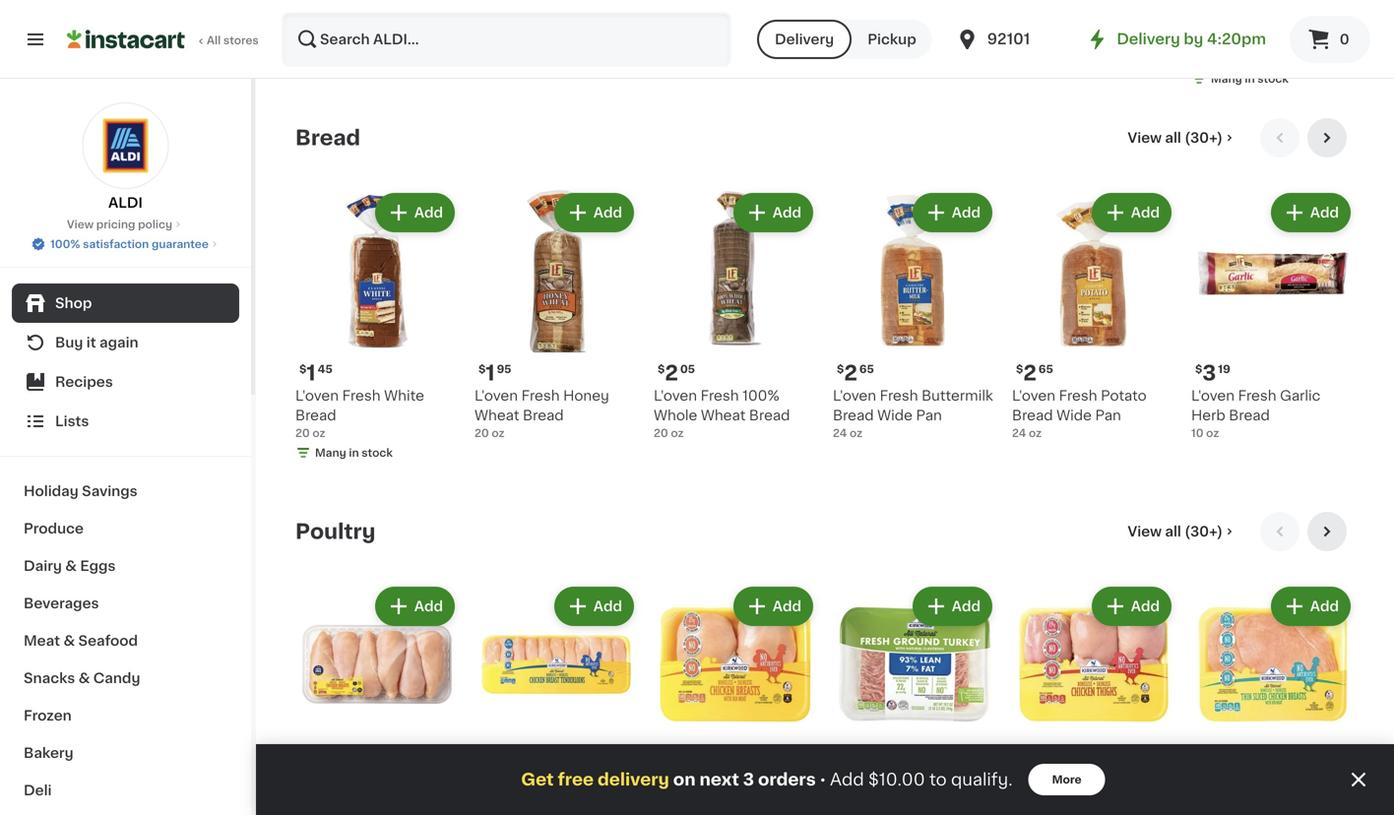 Task type: locate. For each thing, give the bounding box(es) containing it.
45
[[318, 364, 333, 375]]

(est.) up free
[[574, 755, 616, 771]]

fresh for l'oven fresh 100% whole wheat bread 20 oz
[[701, 389, 739, 403]]

fresh for l'oven fresh buttermilk bread wide pan 24 oz
[[880, 389, 918, 403]]

4 $ from the left
[[837, 364, 844, 375]]

$ inside $ 1 45
[[299, 364, 307, 375]]

20 down $ 1 95
[[475, 428, 489, 439]]

/pkg for chicken
[[535, 755, 570, 771]]

snacks & candy
[[24, 672, 140, 686]]

3 kirkwood from the left
[[833, 783, 898, 797]]

satisfaction
[[83, 239, 149, 250]]

20 down $ 1 45
[[295, 428, 310, 439]]

3 inside product 'group'
[[1203, 363, 1217, 383]]

2 1 from the left
[[486, 363, 495, 383]]

3 $ from the left
[[658, 364, 665, 375]]

0 vertical spatial &
[[65, 559, 77, 573]]

& left eggs
[[65, 559, 77, 573]]

1 2 from the left
[[665, 363, 679, 383]]

cut
[[527, 15, 552, 28]]

l'oven inside l'oven fresh potato bread wide pan 24 oz
[[1013, 389, 1056, 403]]

1 pan from the left
[[917, 409, 942, 422]]

view all (30+) button
[[1120, 118, 1245, 157], [1120, 512, 1245, 551]]

(est.) inside $8.26 per package (estimated) element
[[1101, 755, 1143, 771]]

0 horizontal spatial chicken
[[475, 803, 531, 816]]

1 horizontal spatial delivery
[[1117, 32, 1181, 46]]

crinkle
[[475, 15, 523, 28]]

breasts
[[714, 803, 767, 816]]

many
[[494, 53, 526, 64], [674, 53, 705, 64], [1212, 73, 1243, 84], [315, 447, 346, 458]]

6
[[665, 757, 679, 777]]

20 inside l'oven fresh white bread 20 oz
[[295, 428, 310, 439]]

0 vertical spatial 100%
[[50, 239, 80, 250]]

pizza
[[1267, 15, 1302, 28]]

1 horizontal spatial wide
[[1057, 409, 1092, 422]]

season's up crinkle
[[475, 0, 537, 9]]

chicken down get at bottom left
[[475, 803, 531, 816]]

2 all from the top
[[1166, 525, 1182, 539]]

&
[[65, 559, 77, 573], [63, 634, 75, 648], [79, 672, 90, 686]]

1 horizontal spatial season's
[[475, 0, 537, 9]]

1 1 from the left
[[307, 363, 316, 383]]

buy it again link
[[12, 323, 239, 362]]

fresh inside kirkwood fresh boneless skinles
[[1081, 783, 1119, 797]]

pan
[[917, 409, 942, 422], [1096, 409, 1122, 422]]

item carousel region
[[295, 118, 1355, 496], [295, 512, 1355, 816]]

24 inside l'oven fresh potato bread wide pan 24 oz
[[1013, 428, 1027, 439]]

75
[[861, 758, 875, 769]]

add for l'oven fresh honey wheat bread
[[594, 206, 623, 219]]

100%
[[50, 239, 80, 250], [743, 389, 780, 403]]

/pkg up more
[[1062, 755, 1097, 771]]

$ left 95
[[479, 364, 486, 375]]

next
[[700, 772, 740, 788]]

4 75
[[844, 757, 875, 777]]

0 horizontal spatial (est.)
[[574, 755, 616, 771]]

1 horizontal spatial 1
[[486, 363, 495, 383]]

many down 4:20pm
[[1212, 73, 1243, 84]]

2 kirkwood from the left
[[654, 783, 719, 797]]

add button for kirkwood fresh 93% lean ground turkey
[[915, 589, 991, 624]]

/pkg (est.) for kirkwood fresh chicken tenderloins
[[535, 755, 616, 771]]

1 $ 2 65 from the left
[[837, 363, 874, 383]]

choice inside season's choice crinkle cut potatoes
[[540, 0, 589, 9]]

$ 1 45
[[299, 363, 333, 383]]

delivery
[[598, 772, 670, 788]]

1 wheat from the left
[[475, 409, 520, 422]]

1 vertical spatial view all (30+)
[[1128, 525, 1223, 539]]

1 view all (30+) from the top
[[1128, 131, 1223, 145]]

4 l'oven from the left
[[833, 389, 877, 403]]

lists link
[[12, 402, 239, 441]]

1 chicken from the left
[[475, 803, 531, 816]]

in down bremer regular corn dogs
[[708, 53, 718, 64]]

$ for l'oven fresh white bread
[[299, 364, 307, 375]]

3 l'oven from the left
[[654, 389, 697, 403]]

aldi link
[[82, 102, 169, 213]]

holiday
[[24, 485, 79, 498]]

0 vertical spatial (30+)
[[1185, 131, 1223, 145]]

kirkwood inside kirkwood fresh chicken breasts
[[654, 783, 719, 797]]

2 $ from the left
[[479, 364, 486, 375]]

$ inside $ 2 05
[[658, 364, 665, 375]]

choice up potatoes
[[540, 0, 589, 9]]

$ left 19
[[1196, 364, 1203, 375]]

more button
[[1029, 764, 1106, 796]]

holiday savings
[[24, 485, 138, 498]]

1 vertical spatial (30+)
[[1185, 525, 1223, 539]]

buy
[[55, 336, 83, 350]]

wheat
[[475, 409, 520, 422], [701, 409, 746, 422]]

bakery link
[[12, 735, 239, 772]]

fresh inside kirkwood fresh chicken tenderloins
[[543, 783, 581, 797]]

2 view all (30+) from the top
[[1128, 525, 1223, 539]]

service type group
[[757, 20, 932, 59]]

fresh for kirkwood fresh chicken breasts
[[722, 783, 760, 797]]

/pkg (est.) up free
[[535, 755, 616, 771]]

1 season's from the left
[[295, 0, 357, 9]]

$ for l'oven fresh garlic herb bread
[[1196, 364, 1203, 375]]

season's choice seasoned french fries 32 oz
[[295, 0, 453, 45]]

1 vertical spatial all
[[1166, 525, 1182, 539]]

fresh inside l'oven fresh honey wheat bread 20 oz
[[522, 389, 560, 403]]

oz inside button
[[1024, 34, 1037, 45]]

bread inside l'oven fresh garlic herb bread 10 oz
[[1230, 409, 1271, 422]]

0 horizontal spatial 3
[[743, 772, 755, 788]]

2 item carousel region from the top
[[295, 512, 1355, 816]]

4 kirkwood from the left
[[1013, 783, 1077, 797]]

pepperoni
[[1192, 15, 1263, 28]]

l'oven inside l'oven fresh honey wheat bread 20 oz
[[475, 389, 518, 403]]

& for dairy
[[65, 559, 77, 573]]

& left candy
[[79, 672, 90, 686]]

l'oven inside the l'oven fresh 100% whole wheat bread 20 oz
[[654, 389, 697, 403]]

0 horizontal spatial 20
[[295, 428, 310, 439]]

season's for seasoned
[[295, 0, 357, 9]]

produce
[[24, 522, 84, 536]]

2 $ 2 65 from the left
[[1016, 363, 1054, 383]]

$ left 45
[[299, 364, 307, 375]]

season's choice crinkle cut potatoes
[[475, 0, 617, 28]]

dairy
[[24, 559, 62, 573]]

0 horizontal spatial 100%
[[50, 239, 80, 250]]

65 up l'oven fresh buttermilk bread wide pan 24 oz
[[860, 364, 874, 375]]

snacks down pepperoni on the right of page
[[1192, 34, 1242, 48]]

fresh for kirkwood fresh chicken tenderloins
[[543, 783, 581, 797]]

wide inside l'oven fresh buttermilk bread wide pan 24 oz
[[878, 409, 913, 422]]

fresh for l'oven fresh honey wheat bread 20 oz
[[522, 389, 560, 403]]

many in stock down cut
[[494, 53, 572, 64]]

fresh
[[342, 389, 381, 403], [522, 389, 560, 403], [701, 389, 739, 403], [880, 389, 918, 403], [1059, 389, 1098, 403], [1239, 389, 1277, 403], [543, 783, 581, 797], [722, 783, 760, 797], [901, 783, 940, 797], [1081, 783, 1119, 797]]

seafood
[[78, 634, 138, 648]]

fresh inside kirkwood fresh chicken breasts
[[722, 783, 760, 797]]

1 horizontal spatial snacks
[[1192, 34, 1242, 48]]

fresh inside l'oven fresh garlic herb bread 10 oz
[[1239, 389, 1277, 403]]

kirkwood inside kirkwood fresh boneless skinles
[[1013, 783, 1077, 797]]

(30+) for $
[[1185, 131, 1223, 145]]

wheat right the whole
[[701, 409, 746, 422]]

1 vertical spatial 3
[[743, 772, 755, 788]]

0 horizontal spatial pan
[[917, 409, 942, 422]]

1 horizontal spatial (est.)
[[1101, 755, 1143, 771]]

kirkwood
[[475, 783, 539, 797], [654, 783, 719, 797], [833, 783, 898, 797], [1013, 783, 1077, 797]]

1 horizontal spatial /pkg (est.)
[[1062, 755, 1143, 771]]

0 horizontal spatial 65
[[860, 364, 874, 375]]

& for snacks
[[79, 672, 90, 686]]

orders
[[758, 772, 816, 788]]

2 wheat from the left
[[701, 409, 746, 422]]

to
[[930, 772, 947, 788]]

fresh inside kirkwood fresh 93% lean ground turkey
[[901, 783, 940, 797]]

many in stock down bremer regular corn dogs
[[674, 53, 751, 64]]

$ 2 65 up l'oven fresh potato bread wide pan 24 oz
[[1016, 363, 1054, 383]]

kirkwood inside kirkwood fresh 93% lean ground turkey
[[833, 783, 898, 797]]

20 inside l'oven fresh honey wheat bread 20 oz
[[475, 428, 489, 439]]

bread
[[295, 127, 361, 148], [295, 409, 336, 422], [523, 409, 564, 422], [749, 409, 790, 422], [833, 409, 874, 422], [1013, 409, 1054, 422], [1230, 409, 1271, 422]]

delivery down 'corn'
[[775, 33, 834, 46]]

24
[[833, 14, 847, 25], [833, 428, 847, 439], [1013, 428, 1027, 439]]

0 vertical spatial view
[[1128, 131, 1162, 145]]

0 horizontal spatial wide
[[878, 409, 913, 422]]

/pkg inside $10.46 per package (estimated) element
[[535, 755, 570, 771]]

add button for kirkwood fresh boneless skinles
[[1094, 589, 1170, 624]]

snacks up frozen
[[24, 672, 75, 686]]

l'oven inside l'oven fresh buttermilk bread wide pan 24 oz
[[833, 389, 877, 403]]

1 horizontal spatial /pkg
[[1062, 755, 1097, 771]]

1 horizontal spatial 20
[[475, 428, 489, 439]]

20 down the whole
[[654, 428, 668, 439]]

24 oz
[[833, 14, 863, 25]]

choice inside season's choice seasoned french fries 32 oz
[[361, 0, 410, 9]]

1 wide from the left
[[878, 409, 913, 422]]

product group
[[295, 189, 459, 465], [475, 189, 638, 441], [654, 189, 818, 441], [833, 189, 997, 441], [1013, 189, 1176, 441], [1192, 189, 1355, 441], [295, 583, 459, 816], [475, 583, 638, 816], [654, 583, 818, 816], [833, 583, 997, 816], [1013, 583, 1176, 816], [1192, 583, 1355, 816]]

Search field
[[284, 14, 730, 65]]

add for kirkwood fresh chicken tenderloins
[[594, 600, 623, 613]]

many down the dogs
[[674, 53, 705, 64]]

l'oven inside l'oven fresh white bread 20 oz
[[295, 389, 339, 403]]

bakery
[[24, 747, 73, 760]]

1 horizontal spatial 65
[[1039, 364, 1054, 375]]

2 /pkg (est.) from the left
[[1062, 755, 1143, 771]]

0 vertical spatial 3
[[1203, 363, 1217, 383]]

(30+)
[[1185, 131, 1223, 145], [1185, 525, 1223, 539]]

$ up l'oven fresh buttermilk bread wide pan 24 oz
[[837, 364, 844, 375]]

/pkg (est.) inside $8.26 per package (estimated) element
[[1062, 755, 1143, 771]]

1 vertical spatial 100%
[[743, 389, 780, 403]]

l'oven inside l'oven fresh garlic herb bread 10 oz
[[1192, 389, 1235, 403]]

aldi logo image
[[82, 102, 169, 189]]

0 horizontal spatial /pkg (est.)
[[535, 755, 616, 771]]

0 vertical spatial all
[[1166, 131, 1182, 145]]

pan for buttermilk
[[917, 409, 942, 422]]

kirkwood down 6
[[654, 783, 719, 797]]

6 $ from the left
[[1196, 364, 1203, 375]]

add for l'oven fresh potato bread wide pan
[[1132, 206, 1160, 219]]

1 left 95
[[486, 363, 495, 383]]

2 up l'oven fresh potato bread wide pan 24 oz
[[1024, 363, 1037, 383]]

on
[[673, 772, 696, 788]]

1 left 45
[[307, 363, 316, 383]]

1 /pkg from the left
[[535, 755, 570, 771]]

bread inside l'oven fresh honey wheat bread 20 oz
[[523, 409, 564, 422]]

wide inside l'oven fresh potato bread wide pan 24 oz
[[1057, 409, 1092, 422]]

oz inside season's choice seasoned french fries 32 oz
[[312, 34, 325, 45]]

1 kirkwood from the left
[[475, 783, 539, 797]]

$ inside $ 1 95
[[479, 364, 486, 375]]

many down l'oven fresh white bread 20 oz
[[315, 447, 346, 458]]

1 65 from the left
[[860, 364, 874, 375]]

chicken down on at bottom left
[[654, 803, 711, 816]]

2 up l'oven fresh buttermilk bread wide pan 24 oz
[[844, 363, 858, 383]]

2 (30+) from the top
[[1185, 525, 1223, 539]]

& for meat
[[63, 634, 75, 648]]

fresh inside l'oven fresh white bread 20 oz
[[342, 389, 381, 403]]

2 65 from the left
[[1039, 364, 1054, 375]]

product group containing 6
[[654, 583, 818, 816]]

shop link
[[12, 284, 239, 323]]

meat & seafood
[[24, 634, 138, 648]]

3 20 from the left
[[654, 428, 668, 439]]

0 vertical spatial view all (30+)
[[1128, 131, 1223, 145]]

1 /pkg (est.) from the left
[[535, 755, 616, 771]]

24 oz button
[[833, 0, 997, 27]]

many in stock down l'oven fresh white bread 20 oz
[[315, 447, 393, 458]]

0 vertical spatial item carousel region
[[295, 118, 1355, 496]]

1 (est.) from the left
[[574, 755, 616, 771]]

pan inside l'oven fresh potato bread wide pan 24 oz
[[1096, 409, 1122, 422]]

$ for l'oven fresh honey wheat bread
[[479, 364, 486, 375]]

/pkg (est.) inside $10.46 per package (estimated) element
[[535, 755, 616, 771]]

l'oven fresh honey wheat bread 20 oz
[[475, 389, 610, 439]]

0 horizontal spatial wheat
[[475, 409, 520, 422]]

wheat inside the l'oven fresh 100% whole wheat bread 20 oz
[[701, 409, 746, 422]]

3 right next
[[743, 772, 755, 788]]

season's inside season's choice crinkle cut potatoes
[[475, 0, 537, 9]]

$ up l'oven fresh potato bread wide pan 24 oz
[[1016, 364, 1024, 375]]

item carousel region containing bread
[[295, 118, 1355, 496]]

20
[[295, 428, 310, 439], [475, 428, 489, 439], [654, 428, 668, 439]]

$ 3 19
[[1196, 363, 1231, 383]]

3 left 19
[[1203, 363, 1217, 383]]

1 horizontal spatial choice
[[540, 0, 589, 9]]

2 choice from the left
[[540, 0, 589, 9]]

1 horizontal spatial 100%
[[743, 389, 780, 403]]

stock down 4:20pm
[[1258, 73, 1289, 84]]

$10.00
[[869, 772, 926, 788]]

kirkwood down 4 75
[[833, 783, 898, 797]]

kirkwood fresh boneless skinles
[[1013, 783, 1137, 816]]

2 horizontal spatial 2
[[1024, 363, 1037, 383]]

pan inside l'oven fresh buttermilk bread wide pan 24 oz
[[917, 409, 942, 422]]

1 vertical spatial view all (30+) button
[[1120, 512, 1245, 551]]

2 l'oven from the left
[[475, 389, 518, 403]]

2 2 from the left
[[844, 363, 858, 383]]

chicken inside kirkwood fresh chicken tenderloins
[[475, 803, 531, 816]]

chicken inside kirkwood fresh chicken breasts
[[654, 803, 711, 816]]

& right meat
[[63, 634, 75, 648]]

1 l'oven from the left
[[295, 389, 339, 403]]

kirkwood inside kirkwood fresh chicken tenderloins
[[475, 783, 539, 797]]

delivery inside button
[[775, 33, 834, 46]]

2 chicken from the left
[[654, 803, 711, 816]]

product group containing 3
[[1192, 189, 1355, 441]]

(est.) inside $10.46 per package (estimated) element
[[574, 755, 616, 771]]

$ 2 65 up l'oven fresh buttermilk bread wide pan 24 oz
[[837, 363, 874, 383]]

3 2 from the left
[[1024, 363, 1037, 383]]

1 horizontal spatial pan
[[1096, 409, 1122, 422]]

24 for l'oven fresh potato bread wide pan
[[1013, 428, 1027, 439]]

0 horizontal spatial 2
[[665, 363, 679, 383]]

/pkg inside $8.26 per package (estimated) element
[[1062, 755, 1097, 771]]

wheat down $ 1 95
[[475, 409, 520, 422]]

2 left the 05
[[665, 363, 679, 383]]

kirkwood fresh chicken breasts
[[654, 783, 767, 816]]

oz inside the l'oven fresh 100% whole wheat bread 20 oz
[[671, 428, 684, 439]]

bread inside the l'oven fresh 100% whole wheat bread 20 oz
[[749, 409, 790, 422]]

1 20 from the left
[[295, 428, 310, 439]]

6 l'oven from the left
[[1192, 389, 1235, 403]]

oz inside l'oven fresh buttermilk bread wide pan 24 oz
[[850, 428, 863, 439]]

/pkg (est.)
[[535, 755, 616, 771], [1062, 755, 1143, 771]]

all stores link
[[67, 12, 260, 67]]

2 vertical spatial &
[[79, 672, 90, 686]]

kirkwood down $10.46 per package (estimated) element in the bottom of the page
[[475, 783, 539, 797]]

/pkg (est.) up more
[[1062, 755, 1143, 771]]

20 inside the l'oven fresh 100% whole wheat bread 20 oz
[[654, 428, 668, 439]]

5 $ from the left
[[1016, 364, 1024, 375]]

1 (30+) from the top
[[1185, 131, 1223, 145]]

fresh inside l'oven fresh buttermilk bread wide pan 24 oz
[[880, 389, 918, 403]]

oz inside l'oven fresh white bread 20 oz
[[313, 428, 326, 439]]

1 choice from the left
[[361, 0, 410, 9]]

lists
[[55, 415, 89, 428]]

2 season's from the left
[[475, 0, 537, 9]]

0 vertical spatial view all (30+) button
[[1120, 118, 1245, 157]]

2
[[665, 363, 679, 383], [844, 363, 858, 383], [1024, 363, 1037, 383]]

delivery by 4:20pm
[[1117, 32, 1267, 46]]

(est.)
[[574, 755, 616, 771], [1101, 755, 1143, 771]]

season's inside season's choice seasoned french fries 32 oz
[[295, 0, 357, 9]]

product group containing 4
[[833, 583, 997, 816]]

2 /pkg from the left
[[1062, 755, 1097, 771]]

0 horizontal spatial delivery
[[775, 33, 834, 46]]

l'oven for white
[[295, 389, 339, 403]]

1 item carousel region from the top
[[295, 118, 1355, 496]]

1 horizontal spatial chicken
[[654, 803, 711, 816]]

2 vertical spatial view
[[1128, 525, 1162, 539]]

fresh inside l'oven fresh potato bread wide pan 24 oz
[[1059, 389, 1098, 403]]

pan down potato
[[1096, 409, 1122, 422]]

19
[[1219, 364, 1231, 375]]

0 vertical spatial snacks
[[1192, 34, 1242, 48]]

100% inside the l'oven fresh 100% whole wheat bread 20 oz
[[743, 389, 780, 403]]

1 horizontal spatial 3
[[1203, 363, 1217, 383]]

pan down buttermilk
[[917, 409, 942, 422]]

season's up the "seasoned"
[[295, 0, 357, 9]]

1 vertical spatial &
[[63, 634, 75, 648]]

fresh inside the l'oven fresh 100% whole wheat bread 20 oz
[[701, 389, 739, 403]]

None search field
[[282, 12, 732, 67]]

24 inside l'oven fresh buttermilk bread wide pan 24 oz
[[833, 428, 847, 439]]

2 wide from the left
[[1057, 409, 1092, 422]]

add button for l'oven fresh potato bread wide pan
[[1094, 195, 1170, 230]]

2 horizontal spatial 20
[[654, 428, 668, 439]]

delivery for delivery
[[775, 33, 834, 46]]

/pkg up get at bottom left
[[535, 755, 570, 771]]

item carousel region containing poultry
[[295, 512, 1355, 816]]

2 20 from the left
[[475, 428, 489, 439]]

2 pan from the left
[[1096, 409, 1122, 422]]

all for $
[[1166, 131, 1182, 145]]

0 horizontal spatial /pkg
[[535, 755, 570, 771]]

1 $ from the left
[[299, 364, 307, 375]]

choice up french
[[361, 0, 410, 9]]

0 horizontal spatial 1
[[307, 363, 316, 383]]

pickup
[[868, 33, 917, 46]]

boneless
[[1013, 803, 1076, 816]]

frozen
[[24, 709, 72, 723]]

1 vertical spatial item carousel region
[[295, 512, 1355, 816]]

$ inside the '$ 3 19'
[[1196, 364, 1203, 375]]

0 horizontal spatial choice
[[361, 0, 410, 9]]

2 view all (30+) button from the top
[[1120, 512, 1245, 551]]

1 vertical spatial snacks
[[24, 672, 75, 686]]

1 all from the top
[[1166, 131, 1182, 145]]

get free delivery on next 3 orders • add $10.00 to qualify.
[[521, 772, 1013, 788]]

kirkwood up boneless
[[1013, 783, 1077, 797]]

1 horizontal spatial $ 2 65
[[1016, 363, 1054, 383]]

add
[[414, 206, 443, 219], [594, 206, 623, 219], [773, 206, 802, 219], [952, 206, 981, 219], [1132, 206, 1160, 219], [1311, 206, 1340, 219], [414, 600, 443, 613], [594, 600, 623, 613], [773, 600, 802, 613], [952, 600, 981, 613], [1132, 600, 1160, 613], [1311, 600, 1340, 613], [830, 772, 864, 788]]

2 (est.) from the left
[[1101, 755, 1143, 771]]

kirkwood for lean
[[833, 783, 898, 797]]

view for bread
[[1128, 131, 1162, 145]]

savings
[[82, 485, 138, 498]]

view for poultry
[[1128, 525, 1162, 539]]

65 up l'oven fresh potato bread wide pan 24 oz
[[1039, 364, 1054, 375]]

5 l'oven from the left
[[1013, 389, 1056, 403]]

0 horizontal spatial $ 2 65
[[837, 363, 874, 383]]

deli link
[[12, 772, 239, 810]]

92101
[[988, 32, 1031, 46]]

instacart logo image
[[67, 28, 185, 51]]

1 horizontal spatial 2
[[844, 363, 858, 383]]

1 view all (30+) button from the top
[[1120, 118, 1245, 157]]

0 horizontal spatial season's
[[295, 0, 357, 9]]

1 for l'oven fresh honey wheat bread
[[486, 363, 495, 383]]

delivery left 'by'
[[1117, 32, 1181, 46]]

(est.) up kirkwood fresh boneless skinles
[[1101, 755, 1143, 771]]

candy
[[93, 672, 140, 686]]

fries
[[419, 15, 453, 28]]

1 horizontal spatial wheat
[[701, 409, 746, 422]]

add button for kirkwood fresh chicken breasts
[[736, 589, 812, 624]]

stock down l'oven fresh white bread 20 oz
[[362, 447, 393, 458]]

add button for l'oven fresh white bread
[[377, 195, 453, 230]]

$ left the 05
[[658, 364, 665, 375]]

choice
[[361, 0, 410, 9], [540, 0, 589, 9]]



Task type: vqa. For each thing, say whether or not it's contained in the screenshot.


Task type: describe. For each thing, give the bounding box(es) containing it.
stock down bremer regular corn dogs
[[720, 53, 751, 64]]

2 for l'oven fresh buttermilk bread wide pan
[[844, 363, 858, 383]]

4
[[844, 757, 859, 777]]

regular
[[708, 0, 762, 9]]

oz inside button
[[850, 14, 863, 25]]

bremer
[[654, 0, 705, 9]]

l'oven fresh buttermilk bread wide pan 24 oz
[[833, 389, 994, 439]]

11 oz button
[[1013, 0, 1176, 47]]

0
[[1340, 33, 1350, 46]]

wide for potato
[[1057, 409, 1092, 422]]

$6.98 per package (estimated) element
[[654, 754, 818, 780]]

eggs
[[80, 559, 116, 573]]

$ 1 95
[[479, 363, 512, 383]]

add for kirkwood fresh chicken breasts
[[773, 600, 802, 613]]

produce link
[[12, 510, 239, 548]]

(est.) for kirkwood fresh chicken tenderloins
[[574, 755, 616, 771]]

many down crinkle
[[494, 53, 526, 64]]

3 inside treatment tracker modal dialog
[[743, 772, 755, 788]]

view all (30+) for 4
[[1128, 525, 1223, 539]]

beverages link
[[12, 585, 239, 623]]

$10.46 per package (estimated) element
[[475, 754, 638, 780]]

view all (30+) button for 4
[[1120, 512, 1245, 551]]

add for l'oven fresh buttermilk bread wide pan
[[952, 206, 981, 219]]

$ for l'oven fresh buttermilk bread wide pan
[[837, 364, 844, 375]]

add button for l'oven fresh 100% whole wheat bread
[[736, 195, 812, 230]]

in down cut
[[528, 53, 538, 64]]

fresh for kirkwood fresh boneless skinles
[[1081, 783, 1119, 797]]

corn
[[765, 0, 799, 9]]

add for kirkwood fresh boneless skinles
[[1132, 600, 1160, 613]]

kirkwood for breasts
[[654, 783, 719, 797]]

many in stock down 4:20pm
[[1212, 73, 1289, 84]]

free
[[558, 772, 594, 788]]

/pkg (est.) for kirkwood fresh boneless skinles
[[1062, 755, 1143, 771]]

bread inside l'oven fresh potato bread wide pan 24 oz
[[1013, 409, 1054, 422]]

qualify.
[[951, 772, 1013, 788]]

2 for l'oven fresh 100% whole wheat bread
[[665, 363, 679, 383]]

herb
[[1192, 409, 1226, 422]]

again
[[100, 336, 139, 350]]

11
[[1013, 34, 1022, 45]]

add button for l'oven fresh buttermilk bread wide pan
[[915, 195, 991, 230]]

product group containing /pkg (est.)
[[475, 583, 638, 816]]

26
[[1040, 758, 1054, 769]]

dogs
[[654, 15, 691, 28]]

delivery for delivery by 4:20pm
[[1117, 32, 1181, 46]]

05
[[680, 364, 695, 375]]

8 26
[[1024, 757, 1054, 777]]

fresh for l'oven fresh white bread 20 oz
[[342, 389, 381, 403]]

100% satisfaction guarantee
[[50, 239, 209, 250]]

65 for l'oven fresh potato bread wide pan
[[1039, 364, 1054, 375]]

100% satisfaction guarantee button
[[31, 232, 221, 252]]

kirkwood fresh 93% lean ground turkey
[[833, 783, 973, 816]]

product group containing 8
[[1013, 583, 1176, 816]]

guarantee
[[152, 239, 209, 250]]

honey
[[563, 389, 610, 403]]

add for kirkwood fresh 93% lean ground turkey
[[952, 600, 981, 613]]

add button for kirkwood fresh chicken tenderloins
[[556, 589, 632, 624]]

poultry
[[295, 521, 376, 542]]

l'oven for buttermilk
[[833, 389, 877, 403]]

potato
[[1101, 389, 1147, 403]]

aldi
[[108, 196, 143, 210]]

add for l'oven fresh garlic herb bread
[[1311, 206, 1340, 219]]

add for l'oven fresh white bread
[[414, 206, 443, 219]]

l'oven for honey
[[475, 389, 518, 403]]

choice for french
[[361, 0, 410, 9]]

2 for l'oven fresh potato bread wide pan
[[1024, 363, 1037, 383]]

(30+) for 4
[[1185, 525, 1223, 539]]

fresh for kirkwood fresh 93% lean ground turkey
[[901, 783, 940, 797]]

0 horizontal spatial snacks
[[24, 672, 75, 686]]

l'oven fresh white bread 20 oz
[[295, 389, 425, 439]]

stores
[[224, 35, 259, 46]]

add button for l'oven fresh honey wheat bread
[[556, 195, 632, 230]]

bread inside l'oven fresh white bread 20 oz
[[295, 409, 336, 422]]

tenderloins
[[535, 803, 615, 816]]

it
[[86, 336, 96, 350]]

delivery button
[[757, 20, 852, 59]]

1 for l'oven fresh white bread
[[307, 363, 316, 383]]

l'oven for potato
[[1013, 389, 1056, 403]]

wheat inside l'oven fresh honey wheat bread 20 oz
[[475, 409, 520, 422]]

oz inside l'oven fresh garlic herb bread 10 oz
[[1207, 428, 1220, 439]]

fresh for l'oven fresh potato bread wide pan 24 oz
[[1059, 389, 1098, 403]]

by
[[1184, 32, 1204, 46]]

mamma
[[1192, 0, 1248, 9]]

in down l'oven fresh white bread 20 oz
[[349, 447, 359, 458]]

choice for cut
[[540, 0, 589, 9]]

oz inside l'oven fresh potato bread wide pan 24 oz
[[1029, 428, 1042, 439]]

pricing
[[96, 219, 135, 230]]

/pkg for boneless
[[1062, 755, 1097, 771]]

french
[[368, 15, 416, 28]]

white
[[384, 389, 425, 403]]

$ for l'oven fresh 100% whole wheat bread
[[658, 364, 665, 375]]

season's for crinkle
[[475, 0, 537, 9]]

$ 2 05
[[658, 363, 695, 383]]

93%
[[943, 783, 973, 797]]

$ 2 65 for l'oven fresh potato bread wide pan
[[1016, 363, 1054, 383]]

meat & seafood link
[[12, 623, 239, 660]]

treatment tracker modal dialog
[[256, 745, 1395, 816]]

11 oz
[[1013, 34, 1037, 45]]

32
[[295, 34, 309, 45]]

deli
[[24, 784, 52, 798]]

95
[[497, 364, 512, 375]]

seasoned
[[295, 15, 365, 28]]

beverages
[[24, 597, 99, 611]]

pan for potato
[[1096, 409, 1122, 422]]

l'oven for garlic
[[1192, 389, 1235, 403]]

turkey
[[926, 803, 972, 816]]

$6.73 per package (estimated) element
[[1192, 754, 1355, 780]]

$ for l'oven fresh potato bread wide pan
[[1016, 364, 1024, 375]]

dairy & eggs
[[24, 559, 116, 573]]

24 for l'oven fresh buttermilk bread wide pan
[[833, 428, 847, 439]]

mamma cozi pepperoni pizza snacks
[[1192, 0, 1302, 48]]

$ 2 65 for l'oven fresh buttermilk bread wide pan
[[837, 363, 874, 383]]

all for 4
[[1166, 525, 1182, 539]]

frozen link
[[12, 697, 239, 735]]

view all (30+) button for $
[[1120, 118, 1245, 157]]

stock down cut
[[541, 53, 572, 64]]

in down 4:20pm
[[1245, 73, 1255, 84]]

shop
[[55, 296, 92, 310]]

chicken for kirkwood fresh chicken breasts
[[654, 803, 711, 816]]

$8.26 per package (estimated) element
[[1013, 754, 1176, 780]]

l'oven fresh garlic herb bread 10 oz
[[1192, 389, 1321, 439]]

whole
[[654, 409, 698, 422]]

65 for l'oven fresh buttermilk bread wide pan
[[860, 364, 874, 375]]

view pricing policy link
[[67, 217, 184, 232]]

ground
[[870, 803, 922, 816]]

fresh for l'oven fresh garlic herb bread 10 oz
[[1239, 389, 1277, 403]]

bremer regular corn dogs
[[654, 0, 799, 28]]

dairy & eggs link
[[12, 548, 239, 585]]

l'oven fresh 100% whole wheat bread 20 oz
[[654, 389, 790, 439]]

garlic
[[1281, 389, 1321, 403]]

snacks & candy link
[[12, 660, 239, 697]]

view pricing policy
[[67, 219, 172, 230]]

lean
[[833, 803, 867, 816]]

l'oven fresh potato bread wide pan 24 oz
[[1013, 389, 1147, 439]]

potatoes
[[555, 15, 617, 28]]

add button for l'oven fresh garlic herb bread
[[1273, 195, 1349, 230]]

all stores
[[207, 35, 259, 46]]

add for l'oven fresh 100% whole wheat bread
[[773, 206, 802, 219]]

kirkwood for tenderloins
[[475, 783, 539, 797]]

get
[[521, 772, 554, 788]]

view all (30+) for $
[[1128, 131, 1223, 145]]

chicken for kirkwood fresh chicken tenderloins
[[475, 803, 531, 816]]

l'oven for 100%
[[654, 389, 697, 403]]

100% inside button
[[50, 239, 80, 250]]

1 vertical spatial view
[[67, 219, 94, 230]]

24 inside button
[[833, 14, 847, 25]]

recipes link
[[12, 362, 239, 402]]

snacks inside the "mamma cozi pepperoni pizza snacks"
[[1192, 34, 1242, 48]]

cozi
[[1251, 0, 1282, 9]]

(est.) for kirkwood fresh boneless skinles
[[1101, 755, 1143, 771]]

oz inside l'oven fresh honey wheat bread 20 oz
[[492, 428, 505, 439]]

wide for buttermilk
[[878, 409, 913, 422]]

all
[[207, 35, 221, 46]]

meat
[[24, 634, 60, 648]]

add inside treatment tracker modal dialog
[[830, 772, 864, 788]]

kirkwood fresh chicken tenderloins
[[475, 783, 615, 816]]

bread inside l'oven fresh buttermilk bread wide pan 24 oz
[[833, 409, 874, 422]]



